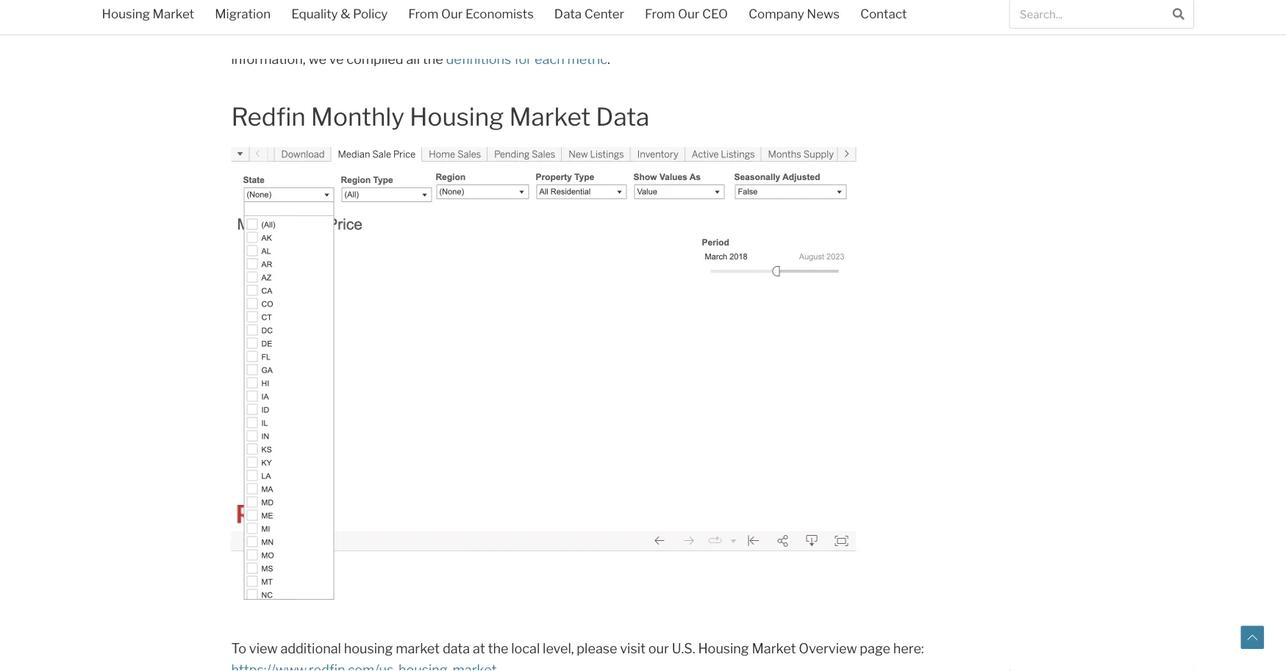 Task type: vqa. For each thing, say whether or not it's contained in the screenshot.
1-844-759-7732 'link'
no



Task type: locate. For each thing, give the bounding box(es) containing it.
metric down the this
[[270, 30, 310, 46]]

is up company on the top right of page
[[764, 0, 774, 3]]

0 vertical spatial data
[[555, 6, 582, 21]]

subject
[[334, 8, 380, 25]]

our down the
[[678, 6, 700, 21]]

1 from from the left
[[409, 6, 439, 21]]

0 horizontal spatial .
[[608, 51, 611, 67]]

market down each
[[509, 102, 591, 132]]

2 our from the left
[[678, 6, 700, 21]]

1 horizontal spatial local
[[702, 0, 731, 3]]

0 horizontal spatial or
[[552, 0, 565, 3]]

market left migration
[[153, 6, 194, 21]]

1 horizontal spatial about
[[874, 8, 909, 25]]

all left of
[[231, 8, 247, 25]]

0 horizontal spatial from
[[409, 6, 439, 21]]

or down viewed
[[606, 30, 619, 46]]

0 horizontal spatial our
[[441, 6, 463, 21]]

market
[[396, 641, 440, 657]]

0 vertical spatial local
[[702, 0, 731, 3]]

our down either
[[441, 6, 463, 21]]

each
[[535, 51, 565, 67]]

from
[[409, 6, 439, 21], [645, 6, 676, 21]]

the left full
[[852, 30, 873, 46]]

0 vertical spatial here
[[280, 0, 308, 3]]

1 our from the left
[[441, 6, 463, 21]]

here
[[280, 0, 308, 3], [947, 30, 975, 46]]

is up equality
[[311, 0, 321, 3]]

. down viewed
[[608, 51, 611, 67]]

1 vertical spatial or
[[966, 8, 979, 25]]

here left for
[[947, 30, 975, 46]]

1 vertical spatial here
[[947, 30, 975, 46]]

from our economists
[[409, 6, 534, 21]]

1 vertical spatial housing
[[410, 102, 504, 132]]

or
[[552, 0, 565, 3], [966, 8, 979, 25], [606, 30, 619, 46]]

the
[[912, 8, 933, 25], [852, 30, 873, 46], [423, 51, 443, 67], [488, 641, 509, 657]]

a
[[478, 0, 485, 3]]

2 horizontal spatial is
[[764, 0, 774, 3]]

2 vertical spatial market
[[752, 641, 796, 657]]

1 horizontal spatial please
[[577, 641, 618, 657]]

and down rolling
[[503, 8, 526, 25]]

housing
[[344, 641, 393, 657]]

about
[[874, 8, 909, 25], [231, 30, 267, 46]]

0 horizontal spatial here
[[280, 0, 308, 3]]

u.s.
[[672, 641, 696, 657]]

1 horizontal spatial from
[[645, 6, 676, 21]]

metric
[[270, 30, 310, 46], [568, 51, 608, 67]]

by up concerns
[[831, 0, 846, 3]]

2 horizontal spatial housing
[[698, 641, 749, 657]]

housing market link
[[92, 0, 205, 31]]

1 vertical spatial all
[[231, 8, 247, 25]]

and right the area
[[961, 0, 984, 3]]

data
[[555, 6, 582, 21], [596, 102, 650, 132]]

0 horizontal spatial please
[[384, 30, 424, 46]]

all up migration
[[231, 0, 247, 3]]

with
[[638, 8, 664, 25]]

from our ceo
[[645, 6, 728, 21]]

please up "all"
[[384, 30, 424, 46]]

window.
[[623, 0, 672, 3]]

1 by from the left
[[831, 0, 846, 3]]

0 horizontal spatial local
[[512, 641, 540, 657]]

here inside the all data here is computed daily as either a rolling 1, 4 or 12-week window. the local data is grouped by metropolitan area and by county. all of this data is subject to revisions weekly and should be viewed with caution. if there are any concerns about the data or questions about metric definitions, please e-mail econdata@redfin.com or press@redfin.com. you can download the full dataset
[[280, 0, 308, 3]]

0 vertical spatial or
[[552, 0, 565, 3]]

local inside the all data here is computed daily as either a rolling 1, 4 or 12-week window. the local data is grouped by metropolitan area and by county. all of this data is subject to revisions weekly and should be viewed with caution. if there are any concerns about the data or questions about metric definitions, please e-mail econdata@redfin.com or press@redfin.com. you can download the full dataset
[[702, 0, 731, 3]]

metric inside the all data here is computed daily as either a rolling 1, 4 or 12-week window. the local data is grouped by metropolitan area and by county. all of this data is subject to revisions weekly and should be viewed with caution. if there are any concerns about the data or questions about metric definitions, please e-mail econdata@redfin.com or press@redfin.com. you can download the full dataset
[[270, 30, 310, 46]]

equality & policy link
[[281, 0, 398, 31]]

2 from from the left
[[645, 6, 676, 21]]

2 horizontal spatial or
[[966, 8, 979, 25]]

here link
[[947, 30, 975, 46]]

by up questions
[[987, 0, 1002, 3]]

our
[[649, 641, 669, 657]]

our
[[441, 6, 463, 21], [678, 6, 700, 21]]

please
[[384, 30, 424, 46], [577, 641, 618, 657]]

company news
[[749, 6, 840, 21]]

about down of
[[231, 30, 267, 46]]

the right "all"
[[423, 51, 443, 67]]

is left &
[[322, 8, 332, 25]]

1 vertical spatial .
[[608, 51, 611, 67]]

viewed
[[591, 8, 635, 25]]

0 horizontal spatial market
[[153, 6, 194, 21]]

1 horizontal spatial or
[[606, 30, 619, 46]]

computed
[[324, 0, 387, 3]]

rolling
[[488, 0, 526, 3]]

company
[[749, 6, 805, 21]]

contact
[[861, 6, 907, 21]]

data
[[250, 0, 278, 3], [733, 0, 761, 3], [291, 8, 319, 25], [936, 8, 963, 25], [443, 641, 470, 657]]

0 horizontal spatial metric
[[270, 30, 310, 46]]

concerns
[[814, 8, 871, 25]]

housing
[[102, 6, 150, 21], [410, 102, 504, 132], [698, 641, 749, 657]]

0 vertical spatial and
[[961, 0, 984, 3]]

is
[[311, 0, 321, 3], [764, 0, 774, 3], [322, 8, 332, 25]]

by
[[831, 0, 846, 3], [987, 0, 1002, 3]]

0 horizontal spatial by
[[831, 0, 846, 3]]

local
[[702, 0, 731, 3], [512, 641, 540, 657]]

1 vertical spatial data
[[596, 102, 650, 132]]

econdata@redfin.com
[[468, 30, 603, 46]]

data down . for more information, we've compiled all the
[[596, 102, 650, 132]]

our for economists
[[441, 6, 463, 21]]

redfin
[[231, 102, 306, 132]]

1 vertical spatial and
[[503, 8, 526, 25]]

1 vertical spatial about
[[231, 30, 267, 46]]

0 horizontal spatial data
[[555, 6, 582, 21]]

0 vertical spatial please
[[384, 30, 424, 46]]

for
[[514, 51, 532, 67]]

news
[[807, 6, 840, 21]]

be
[[572, 8, 588, 25]]

1 vertical spatial local
[[512, 641, 540, 657]]

revisions
[[398, 8, 454, 25]]

1 vertical spatial market
[[509, 102, 591, 132]]

data center
[[555, 6, 625, 21]]

from down as
[[409, 6, 439, 21]]

1,
[[529, 0, 538, 3]]

1 horizontal spatial metric
[[568, 51, 608, 67]]

1 horizontal spatial .
[[975, 30, 978, 46]]

2 by from the left
[[987, 0, 1002, 3]]

full
[[876, 30, 895, 46]]

0 vertical spatial metric
[[270, 30, 310, 46]]

from down window.
[[645, 6, 676, 21]]

1 horizontal spatial data
[[596, 102, 650, 132]]

0 vertical spatial .
[[975, 30, 978, 46]]

should
[[528, 8, 570, 25]]

local up ceo
[[702, 0, 731, 3]]

market
[[153, 6, 194, 21], [509, 102, 591, 132], [752, 641, 796, 657]]

view
[[249, 641, 278, 657]]

1 horizontal spatial our
[[678, 6, 700, 21]]

or up the "here" link
[[966, 8, 979, 25]]

policy
[[353, 6, 388, 21]]

here up the this
[[280, 0, 308, 3]]

if
[[719, 8, 727, 25]]

1 horizontal spatial by
[[987, 0, 1002, 3]]

metric right each
[[568, 51, 608, 67]]

market left overview
[[752, 641, 796, 657]]

please left visit in the bottom of the page
[[577, 641, 618, 657]]

definitions,
[[313, 30, 381, 46]]

migration link
[[205, 0, 281, 31]]

None search field
[[1010, 0, 1195, 29]]

2 vertical spatial or
[[606, 30, 619, 46]]

2 horizontal spatial market
[[752, 641, 796, 657]]

are
[[766, 8, 786, 25]]

for
[[981, 30, 1001, 46]]

data down 12-
[[555, 6, 582, 21]]

or right 4
[[552, 0, 565, 3]]

0 vertical spatial housing
[[102, 6, 150, 21]]

of
[[250, 8, 263, 25]]

0 vertical spatial all
[[231, 0, 247, 3]]

0 vertical spatial market
[[153, 6, 194, 21]]

0 horizontal spatial is
[[311, 0, 321, 3]]

. left for
[[975, 30, 978, 46]]

about down metropolitan
[[874, 8, 909, 25]]

1 vertical spatial metric
[[568, 51, 608, 67]]

local left level,
[[512, 641, 540, 657]]



Task type: describe. For each thing, give the bounding box(es) containing it.
1 vertical spatial please
[[577, 641, 618, 657]]

1 horizontal spatial housing
[[410, 102, 504, 132]]

company news link
[[739, 0, 850, 31]]

redfin monthly housing market data
[[231, 102, 650, 132]]

1 horizontal spatial market
[[509, 102, 591, 132]]

0 vertical spatial about
[[874, 8, 909, 25]]

area
[[931, 0, 958, 3]]

the up dataset
[[912, 8, 933, 25]]

contact link
[[850, 0, 918, 31]]

our for ceo
[[678, 6, 700, 21]]

12-
[[568, 0, 587, 3]]

the
[[675, 0, 699, 3]]

the right at
[[488, 641, 509, 657]]

as
[[421, 0, 435, 3]]

please inside the all data here is computed daily as either a rolling 1, 4 or 12-week window. the local data is grouped by metropolitan area and by county. all of this data is subject to revisions weekly and should be viewed with caution. if there are any concerns about the data or questions about metric definitions, please e-mail econdata@redfin.com or press@redfin.com. you can download the full dataset
[[384, 30, 424, 46]]

e-
[[427, 30, 440, 46]]

you
[[738, 30, 762, 46]]

data center link
[[544, 0, 635, 31]]

level,
[[543, 641, 574, 657]]

metropolitan
[[849, 0, 929, 3]]

questions
[[982, 8, 1042, 25]]

economists
[[466, 6, 534, 21]]

all
[[406, 51, 420, 67]]

0 horizontal spatial and
[[503, 8, 526, 25]]

week
[[587, 0, 620, 3]]

definitions for each metric link
[[446, 51, 608, 67]]

from for from our economists
[[409, 6, 439, 21]]

grouped
[[776, 0, 828, 3]]

county.
[[1005, 0, 1049, 3]]

equality
[[291, 6, 338, 21]]

from for from our ceo
[[645, 6, 676, 21]]

0 horizontal spatial about
[[231, 30, 267, 46]]

mail
[[440, 30, 466, 46]]

download
[[789, 30, 850, 46]]

visit
[[620, 641, 646, 657]]

migration
[[215, 6, 271, 21]]

compiled
[[347, 51, 404, 67]]

more
[[1004, 30, 1036, 46]]

. inside . for more information, we've compiled all the
[[975, 30, 978, 46]]

&
[[341, 6, 351, 21]]

all data here is computed daily as either a rolling 1, 4 or 12-week window. the local data is grouped by metropolitan area and by county. all of this data is subject to revisions weekly and should be viewed with caution. if there are any concerns about the data or questions about metric definitions, please e-mail econdata@redfin.com or press@redfin.com. you can download the full dataset
[[231, 0, 1049, 46]]

2 vertical spatial housing
[[698, 641, 749, 657]]

additional
[[281, 641, 341, 657]]

here:
[[894, 641, 925, 657]]

definitions
[[446, 51, 512, 67]]

1 all from the top
[[231, 0, 247, 3]]

to
[[231, 641, 246, 657]]

data up of
[[250, 0, 278, 3]]

4
[[540, 0, 549, 3]]

data up there
[[733, 0, 761, 3]]

search image
[[1173, 8, 1185, 20]]

housing market
[[102, 6, 194, 21]]

the inside . for more information, we've compiled all the
[[423, 51, 443, 67]]

data left at
[[443, 641, 470, 657]]

center
[[585, 6, 625, 21]]

to
[[383, 8, 396, 25]]

0 horizontal spatial housing
[[102, 6, 150, 21]]

either
[[438, 0, 475, 3]]

we've
[[309, 51, 344, 67]]

overview
[[799, 641, 857, 657]]

from our ceo link
[[635, 0, 739, 31]]

caution.
[[667, 8, 716, 25]]

there
[[730, 8, 763, 25]]

this
[[266, 8, 289, 25]]

monthly
[[311, 102, 405, 132]]

can
[[764, 30, 787, 46]]

press@redfin.com.
[[622, 30, 736, 46]]

equality & policy
[[291, 6, 388, 21]]

1 horizontal spatial is
[[322, 8, 332, 25]]

dataset
[[898, 30, 945, 46]]

daily
[[390, 0, 419, 3]]

ceo
[[703, 6, 728, 21]]

1 horizontal spatial here
[[947, 30, 975, 46]]

Search... search field
[[1011, 0, 1165, 28]]

data inside data center link
[[555, 6, 582, 21]]

to view additional housing market data at the local level, please visit our u.s. housing market overview page here:
[[231, 641, 925, 657]]

1 horizontal spatial and
[[961, 0, 984, 3]]

from our economists link
[[398, 0, 544, 31]]

definitions for each metric .
[[446, 51, 611, 67]]

2 all from the top
[[231, 8, 247, 25]]

data down the area
[[936, 8, 963, 25]]

information,
[[231, 51, 306, 67]]

. for more information, we've compiled all the
[[231, 30, 1036, 67]]

weekly
[[456, 8, 500, 25]]

page
[[860, 641, 891, 657]]

any
[[789, 8, 811, 25]]

data right the this
[[291, 8, 319, 25]]

at
[[473, 641, 485, 657]]



